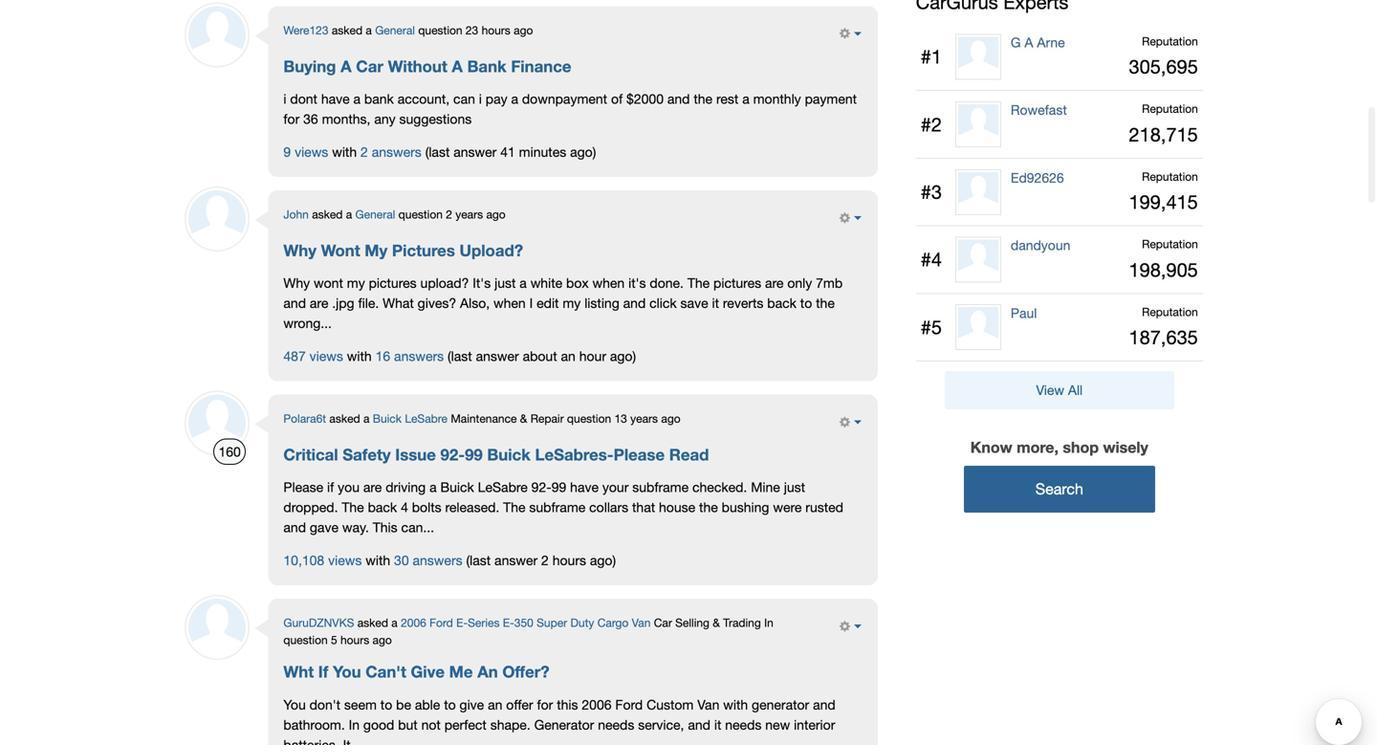 Task type: vqa. For each thing, say whether or not it's contained in the screenshot.
checked.
yes



Task type: describe. For each thing, give the bounding box(es) containing it.
of
[[611, 91, 623, 107]]

(last for bank
[[425, 144, 450, 160]]

reputation for 198,905
[[1142, 237, 1199, 251]]

wht
[[284, 662, 314, 681]]

views for buying
[[295, 144, 328, 160]]

the inside please if you are driving a buick lesabre 92-99 have your subframe checked. mine just dropped. the back 4 bolts released. the subframe collars that house the bushing were rusted and gave way. this can...
[[699, 500, 718, 515]]

to inside why wont my pictures upload? it's just a white box when it's done. the pictures  are only 7mb and are .jpg file. what gives?   also, when i edit my listing and  click save it reverts back to the wrong...
[[801, 295, 812, 311]]

car selling & trading in question             5 hours ago
[[284, 616, 774, 647]]

months,
[[322, 111, 371, 127]]

cargo
[[598, 616, 629, 630]]

reputation 305,695
[[1129, 34, 1199, 78]]

collars
[[589, 500, 629, 515]]

2 needs from the left
[[725, 717, 762, 733]]

file.
[[358, 295, 379, 311]]

answers for bank
[[372, 144, 422, 160]]

finance
[[511, 56, 572, 76]]

and down custom
[[688, 717, 711, 733]]

polara6t link
[[284, 412, 326, 425]]

super
[[537, 616, 567, 630]]

bathroom.
[[284, 717, 345, 733]]

me
[[449, 662, 473, 681]]

0 horizontal spatial van
[[632, 616, 651, 630]]

wisely
[[1103, 438, 1149, 456]]

1 horizontal spatial subframe
[[633, 479, 689, 495]]

buick inside please if you are driving a buick lesabre 92-99 have your subframe checked. mine just dropped. the back 4 bolts released. the subframe collars that house the bushing were rusted and gave way. this can...
[[441, 479, 474, 495]]

and up interior
[[813, 697, 836, 713]]

160
[[219, 444, 241, 460]]

views for why
[[310, 348, 343, 364]]

ago inside car selling & trading in question             5 hours ago
[[373, 633, 392, 647]]

suggestions
[[399, 111, 472, 127]]

ford inside you don't seem to be able to give an offer for this 2006 ford custom van with generator and bathroom. in good but not perfect shape.  generator needs service, and it needs new interior batteries.  it ...
[[616, 697, 643, 713]]

white
[[531, 275, 563, 291]]

driving
[[386, 479, 426, 495]]

0 horizontal spatial to
[[381, 697, 392, 713]]

1 e- from the left
[[456, 616, 468, 630]]

#4
[[921, 248, 942, 271]]

all
[[1068, 382, 1083, 398]]

a for arne
[[1025, 34, 1034, 50]]

1 vertical spatial answer
[[476, 348, 519, 364]]

more,
[[1017, 438, 1059, 456]]

gives?
[[418, 295, 456, 311]]

and up wrong...
[[284, 295, 306, 311]]

can't
[[366, 662, 406, 681]]

pay
[[486, 91, 508, 107]]

general for my
[[355, 208, 395, 221]]

repair
[[531, 412, 564, 425]]

van inside you don't seem to be able to give an offer for this 2006 ford custom van with generator and bathroom. in good but not perfect shape.  generator needs service, and it needs new interior batteries.  it ...
[[698, 697, 720, 713]]

it's
[[473, 275, 491, 291]]

0 vertical spatial you
[[333, 662, 361, 681]]

just inside please if you are driving a buick lesabre 92-99 have your subframe checked. mine just dropped. the back 4 bolts released. the subframe collars that house the bushing were rusted and gave way. this can...
[[784, 479, 806, 495]]

g a arne
[[1011, 34, 1065, 50]]

rowefast
[[1011, 102, 1067, 118]]

1 vertical spatial answers
[[394, 348, 444, 364]]

wont
[[314, 275, 343, 291]]

shape.
[[490, 717, 531, 733]]

0 vertical spatial 2006
[[401, 616, 426, 630]]

1 horizontal spatial to
[[444, 697, 456, 713]]

have inside please if you are driving a buick lesabre 92-99 have your subframe checked. mine just dropped. the back 4 bolts released. the subframe collars that house the bushing were rusted and gave way. this can...
[[570, 479, 599, 495]]

service,
[[638, 717, 684, 733]]

know more, shop wisely
[[971, 438, 1149, 456]]

reputation for 218,715
[[1142, 102, 1199, 115]]

were123
[[284, 23, 329, 37]]

buick inside critical safety issue 92-99 buick lesabres-please read link
[[487, 445, 531, 464]]

2 e- from the left
[[503, 616, 514, 630]]

a for car
[[341, 56, 352, 76]]

search link
[[964, 466, 1155, 513]]

if
[[327, 479, 334, 495]]

in inside car selling & trading in question             5 hours ago
[[764, 616, 774, 630]]

0 horizontal spatial car
[[356, 56, 384, 76]]

1 vertical spatial years
[[631, 412, 658, 425]]

an for offer
[[488, 697, 503, 713]]

487
[[284, 348, 306, 364]]

ago) for lesabres-
[[590, 553, 616, 568]]

1 vertical spatial (last
[[448, 348, 472, 364]]

it inside why wont my pictures upload? it's just a white box when it's done. the pictures  are only 7mb and are .jpg file. what gives?   also, when i edit my listing and  click save it reverts back to the wrong...
[[712, 295, 719, 311]]

john link
[[284, 208, 309, 221]]

polara6t asked a buick lesabre maintenance & repair             question             13 years ago
[[284, 412, 681, 425]]

please inside please if you are driving a buick lesabre 92-99 have your subframe checked. mine just dropped. the back 4 bolts released. the subframe collars that house the bushing were rusted and gave way. this can...
[[284, 479, 323, 495]]

why wont my pictures upload? link
[[284, 241, 523, 260]]

bank
[[467, 56, 507, 76]]

2 horizontal spatial are
[[765, 275, 784, 291]]

0 vertical spatial buick
[[373, 412, 402, 425]]

an
[[478, 662, 498, 681]]

g
[[1011, 34, 1021, 50]]

99 inside please if you are driving a buick lesabre 92-99 have your subframe checked. mine just dropped. the back 4 bolts released. the subframe collars that house the bushing were rusted and gave way. this can...
[[552, 479, 567, 495]]

it's
[[629, 275, 646, 291]]

this
[[557, 697, 578, 713]]

487 views link
[[284, 348, 343, 364]]

350
[[514, 616, 534, 630]]

0 horizontal spatial ford
[[430, 616, 453, 630]]

1 horizontal spatial a
[[452, 56, 463, 76]]

1 vertical spatial when
[[494, 295, 526, 311]]

without
[[388, 56, 448, 76]]

ago up finance on the top left
[[514, 23, 533, 37]]

92- inside please if you are driving a buick lesabre 92-99 have your subframe checked. mine just dropped. the back 4 bolts released. the subframe collars that house the bushing were rusted and gave way. this can...
[[532, 479, 552, 495]]

know
[[971, 438, 1013, 456]]

1 vertical spatial ago)
[[610, 348, 636, 364]]

house
[[659, 500, 696, 515]]

you don't seem to be able to give an offer for this 2006 ford custom van with generator and bathroom. in good but not perfect shape.  generator needs service, and it needs new interior batteries.  it ...
[[284, 697, 836, 745]]

5
[[331, 633, 337, 647]]

about
[[523, 348, 557, 364]]

a inside why wont my pictures upload? it's just a white box when it's done. the pictures  are only 7mb and are .jpg file. what gives?   also, when i edit my listing and  click save it reverts back to the wrong...
[[520, 275, 527, 291]]

you inside you don't seem to be able to give an offer for this 2006 ford custom van with generator and bathroom. in good but not perfect shape.  generator needs service, and it needs new interior batteries.  it ...
[[284, 697, 306, 713]]

account,
[[398, 91, 450, 107]]

wht if you can't give me an offer? link
[[284, 662, 550, 681]]

asked for a
[[332, 23, 363, 37]]

4
[[401, 500, 408, 515]]

good
[[363, 717, 394, 733]]

0 vertical spatial hours
[[482, 23, 511, 37]]

generator
[[752, 697, 810, 713]]

a inside please if you are driving a buick lesabre 92-99 have your subframe checked. mine just dropped. the back 4 bolts released. the subframe collars that house the bushing were rusted and gave way. this can...
[[430, 479, 437, 495]]

arne
[[1037, 34, 1065, 50]]

seem
[[344, 697, 377, 713]]

read
[[669, 445, 709, 464]]

0 horizontal spatial the
[[342, 500, 364, 515]]

and inside i dont have a bank account, can i pay a downpayment of $2000 and the rest a  monthly payment for 36 months, any suggestions
[[668, 91, 690, 107]]

ed92626
[[1011, 170, 1064, 185]]

198,905
[[1129, 259, 1199, 281]]

and inside please if you are driving a buick lesabre 92-99 have your subframe checked. mine just dropped. the back 4 bolts released. the subframe collars that house the bushing were rusted and gave way. this can...
[[284, 520, 306, 535]]

1 horizontal spatial the
[[503, 500, 526, 515]]

a up can't
[[392, 616, 398, 630]]

shop
[[1063, 438, 1099, 456]]

9
[[284, 144, 291, 160]]

ago up upload?
[[486, 208, 506, 221]]

why wont my pictures upload? it's just a white box when it's done. the pictures  are only 7mb and are .jpg file. what gives?   also, when i edit my listing and  click save it reverts back to the wrong...
[[284, 275, 843, 331]]

with for a
[[332, 144, 357, 160]]

for inside i dont have a bank account, can i pay a downpayment of $2000 and the rest a  monthly payment for 36 months, any suggestions
[[284, 111, 300, 127]]

10,108
[[284, 553, 325, 568]]

perfect
[[445, 717, 487, 733]]

duty
[[571, 616, 594, 630]]

a right "pay"
[[511, 91, 519, 107]]

give
[[411, 662, 445, 681]]

0 vertical spatial lesabre
[[405, 412, 448, 425]]

1 i from the left
[[284, 91, 287, 107]]

2006 ford e-series e-350 super duty cargo van link
[[401, 616, 651, 630]]

wht if you can't give me an offer?
[[284, 662, 550, 681]]

you
[[338, 479, 360, 495]]

0 horizontal spatial 2
[[361, 144, 368, 160]]

187,635
[[1129, 326, 1199, 349]]

0 vertical spatial 92-
[[441, 445, 465, 464]]

2 answers link
[[361, 144, 422, 160]]

0 horizontal spatial are
[[310, 295, 328, 311]]

just inside why wont my pictures upload? it's just a white box when it's done. the pictures  are only 7mb and are .jpg file. what gives?   also, when i edit my listing and  click save it reverts back to the wrong...
[[495, 275, 516, 291]]

asked for safety
[[329, 412, 360, 425]]

9 views with 2 answers (last answer 41 minutes ago)
[[284, 144, 596, 160]]

1 horizontal spatial 2
[[446, 208, 452, 221]]

1 horizontal spatial when
[[593, 275, 625, 291]]

were123 asked a general question             23 hours ago
[[284, 23, 533, 37]]

30 answers link
[[394, 553, 463, 568]]



Task type: locate. For each thing, give the bounding box(es) containing it.
a right were123 link
[[366, 23, 372, 37]]

general link for my
[[355, 208, 395, 221]]

1 vertical spatial an
[[488, 697, 503, 713]]

asked
[[332, 23, 363, 37], [312, 208, 343, 221], [329, 412, 360, 425], [358, 616, 388, 630]]

#3
[[921, 181, 942, 203]]

with inside you don't seem to be able to give an offer for this 2006 ford custom van with generator and bathroom. in good but not perfect shape.  generator needs service, and it needs new interior batteries.  it ...
[[723, 697, 748, 713]]

2 horizontal spatial hours
[[553, 553, 586, 568]]

0 horizontal spatial pictures
[[369, 275, 417, 291]]

buick up the released.
[[441, 479, 474, 495]]

1 horizontal spatial 99
[[552, 479, 567, 495]]

13
[[615, 412, 627, 425]]

question up pictures
[[399, 208, 443, 221]]

critical safety issue 92-99 buick lesabres-please read
[[284, 445, 709, 464]]

ford
[[430, 616, 453, 630], [616, 697, 643, 713]]

a up bolts
[[430, 479, 437, 495]]

0 horizontal spatial i
[[284, 91, 287, 107]]

1 vertical spatial hours
[[553, 553, 586, 568]]

1 vertical spatial please
[[284, 479, 323, 495]]

with left 16
[[347, 348, 372, 364]]

1 needs from the left
[[598, 717, 635, 733]]

in up ...
[[349, 717, 360, 733]]

305,695
[[1129, 56, 1199, 78]]

views right '9'
[[295, 144, 328, 160]]

1 horizontal spatial in
[[764, 616, 774, 630]]

0 horizontal spatial for
[[284, 111, 300, 127]]

a right rest
[[743, 91, 750, 107]]

1 reputation from the top
[[1142, 34, 1199, 48]]

please
[[614, 445, 665, 464], [284, 479, 323, 495]]

0 horizontal spatial you
[[284, 697, 306, 713]]

buying
[[284, 56, 336, 76]]

0 vertical spatial are
[[765, 275, 784, 291]]

polara6t
[[284, 412, 326, 425]]

a up the safety
[[363, 412, 370, 425]]

1 horizontal spatial van
[[698, 697, 720, 713]]

99 down polara6t asked a buick lesabre maintenance & repair             question             13 years ago at the bottom left of the page
[[465, 445, 483, 464]]

with left generator
[[723, 697, 748, 713]]

asked right john link
[[312, 208, 343, 221]]

why for why wont my pictures upload? it's just a white box when it's done. the pictures  are only 7mb and are .jpg file. what gives?   also, when i edit my listing and  click save it reverts back to the wrong...
[[284, 275, 310, 291]]

i
[[530, 295, 533, 311]]

answers for buick
[[413, 553, 463, 568]]

asked right polara6t
[[329, 412, 360, 425]]

the
[[694, 91, 713, 107], [816, 295, 835, 311], [699, 500, 718, 515]]

views for critical
[[328, 553, 362, 568]]

i left the dont
[[284, 91, 287, 107]]

2 down please if you are driving a buick lesabre 92-99 have your subframe checked. mine just dropped. the back 4 bolts released. the subframe collars that house the bushing were rusted and gave way. this can...
[[542, 553, 549, 568]]

0 vertical spatial answer
[[454, 144, 497, 160]]

0 vertical spatial general
[[375, 23, 415, 37]]

monthly
[[753, 91, 801, 107]]

(last down suggestions
[[425, 144, 450, 160]]

2 down months,
[[361, 144, 368, 160]]

paul
[[1011, 305, 1037, 321]]

are down wont
[[310, 295, 328, 311]]

ford up service,
[[616, 697, 643, 713]]

why for why wont my pictures upload?
[[284, 241, 317, 260]]

to down only
[[801, 295, 812, 311]]

1 vertical spatial the
[[816, 295, 835, 311]]

reputation up 218,715
[[1142, 102, 1199, 115]]

and down dropped. on the bottom left of page
[[284, 520, 306, 535]]

view all
[[1037, 382, 1083, 398]]

just
[[495, 275, 516, 291], [784, 479, 806, 495]]

a left bank
[[354, 91, 361, 107]]

subframe up house
[[633, 479, 689, 495]]

years right '13'
[[631, 412, 658, 425]]

(last for buick
[[466, 553, 491, 568]]

and
[[668, 91, 690, 107], [284, 295, 306, 311], [623, 295, 646, 311], [284, 520, 306, 535], [813, 697, 836, 713], [688, 717, 711, 733]]

and down "it's"
[[623, 295, 646, 311]]

2 vertical spatial 2
[[542, 553, 549, 568]]

0 vertical spatial 99
[[465, 445, 483, 464]]

answer for buick
[[495, 553, 538, 568]]

only
[[788, 275, 812, 291]]

buick lesabre link
[[373, 412, 448, 425]]

0 vertical spatial an
[[561, 348, 576, 364]]

rest
[[717, 91, 739, 107]]

maintenance
[[451, 412, 517, 425]]

for left this
[[537, 697, 553, 713]]

are left only
[[765, 275, 784, 291]]

general link up my
[[355, 208, 395, 221]]

ago) right "minutes"
[[570, 144, 596, 160]]

0 vertical spatial in
[[764, 616, 774, 630]]

you right if
[[333, 662, 361, 681]]

answers right 30 at the left of page
[[413, 553, 463, 568]]

box
[[566, 275, 589, 291]]

lesabre inside please if you are driving a buick lesabre 92-99 have your subframe checked. mine just dropped. the back 4 bolts released. the subframe collars that house the bushing were rusted and gave way. this can...
[[478, 479, 528, 495]]

4 reputation from the top
[[1142, 237, 1199, 251]]

don't
[[310, 697, 341, 713]]

1 vertical spatial have
[[570, 479, 599, 495]]

asked for wont
[[312, 208, 343, 221]]

2006 up "wht if you can't give me an offer?"
[[401, 616, 426, 630]]

10,108 views with 30 answers (last answer 2 hours ago)
[[284, 553, 616, 568]]

in inside you don't seem to be able to give an offer for this 2006 ford custom van with generator and bathroom. in good but not perfect shape.  generator needs service, and it needs new interior batteries.  it ...
[[349, 717, 360, 733]]

0 vertical spatial car
[[356, 56, 384, 76]]

0 horizontal spatial in
[[349, 717, 360, 733]]

you up the bathroom.
[[284, 697, 306, 713]]

save
[[681, 295, 709, 311]]

0 horizontal spatial hours
[[341, 633, 369, 647]]

e- up "me"
[[456, 616, 468, 630]]

my
[[347, 275, 365, 291], [563, 295, 581, 311]]

& left repair
[[520, 412, 527, 425]]

2006 right this
[[582, 697, 612, 713]]

buick
[[373, 412, 402, 425], [487, 445, 531, 464], [441, 479, 474, 495]]

1 horizontal spatial for
[[537, 697, 553, 713]]

years
[[456, 208, 483, 221], [631, 412, 658, 425]]

1 why from the top
[[284, 241, 317, 260]]

reputation inside reputation 187,635
[[1142, 305, 1199, 318]]

2006
[[401, 616, 426, 630], [582, 697, 612, 713]]

question inside car selling & trading in question             5 hours ago
[[284, 633, 328, 647]]

1 vertical spatial ford
[[616, 697, 643, 713]]

1 vertical spatial you
[[284, 697, 306, 713]]

you
[[333, 662, 361, 681], [284, 697, 306, 713]]

general link up without
[[375, 23, 415, 37]]

please up dropped. on the bottom left of page
[[284, 479, 323, 495]]

99 down lesabres-
[[552, 479, 567, 495]]

just up the were
[[784, 479, 806, 495]]

0 horizontal spatial needs
[[598, 717, 635, 733]]

answer for bank
[[454, 144, 497, 160]]

buying a car without a bank finance link
[[284, 56, 572, 76]]

5 reputation from the top
[[1142, 305, 1199, 318]]

answer up 350
[[495, 553, 538, 568]]

an for hour
[[561, 348, 576, 364]]

0 horizontal spatial &
[[520, 412, 527, 425]]

buying a car without a bank finance
[[284, 56, 572, 76]]

views down way.
[[328, 553, 362, 568]]

rusted
[[806, 500, 844, 515]]

& right "selling"
[[713, 616, 720, 630]]

2 why from the top
[[284, 275, 310, 291]]

reputation for 187,635
[[1142, 305, 1199, 318]]

e- right series
[[503, 616, 514, 630]]

ago up can't
[[373, 633, 392, 647]]

1 vertical spatial 92-
[[532, 479, 552, 495]]

answers down any
[[372, 144, 422, 160]]

my down box
[[563, 295, 581, 311]]

0 horizontal spatial a
[[341, 56, 352, 76]]

lesabre up issue on the left bottom of page
[[405, 412, 448, 425]]

reputation inside the reputation 218,715
[[1142, 102, 1199, 115]]

the up 'save'
[[688, 275, 710, 291]]

1 horizontal spatial ford
[[616, 697, 643, 713]]

pictures up what
[[369, 275, 417, 291]]

ago up read
[[661, 412, 681, 425]]

2 up pictures
[[446, 208, 452, 221]]

back inside why wont my pictures upload? it's just a white box when it's done. the pictures  are only 7mb and are .jpg file. what gives?   also, when i edit my listing and  click save it reverts back to the wrong...
[[768, 295, 797, 311]]

0 vertical spatial ago)
[[570, 144, 596, 160]]

3 reputation from the top
[[1142, 170, 1199, 183]]

are
[[765, 275, 784, 291], [310, 295, 328, 311], [363, 479, 382, 495]]

2 horizontal spatial the
[[688, 275, 710, 291]]

1 vertical spatial back
[[368, 500, 397, 515]]

that
[[632, 500, 655, 515]]

an left hour
[[561, 348, 576, 364]]

when left "i"
[[494, 295, 526, 311]]

it right service,
[[714, 717, 722, 733]]

reputation up 187,635
[[1142, 305, 1199, 318]]

back down only
[[768, 295, 797, 311]]

1 pictures from the left
[[369, 275, 417, 291]]

when
[[593, 275, 625, 291], [494, 295, 526, 311]]

done.
[[650, 275, 684, 291]]

general for car
[[375, 23, 415, 37]]

hours inside car selling & trading in question             5 hours ago
[[341, 633, 369, 647]]

2006 inside you don't seem to be able to give an offer for this 2006 ford custom van with generator and bathroom. in good but not perfect shape.  generator needs service, and it needs new interior batteries.  it ...
[[582, 697, 612, 713]]

0 vertical spatial 2
[[361, 144, 368, 160]]

2 pictures from the left
[[714, 275, 762, 291]]

lesabre down critical safety issue 92-99 buick lesabres-please read link
[[478, 479, 528, 495]]

1 vertical spatial views
[[310, 348, 343, 364]]

have left your
[[570, 479, 599, 495]]

but
[[398, 717, 418, 733]]

for
[[284, 111, 300, 127], [537, 697, 553, 713]]

7mb
[[816, 275, 843, 291]]

safety
[[343, 445, 391, 464]]

to left give
[[444, 697, 456, 713]]

(last
[[425, 144, 450, 160], [448, 348, 472, 364], [466, 553, 491, 568]]

it
[[343, 737, 351, 745]]

views
[[295, 144, 328, 160], [310, 348, 343, 364], [328, 553, 362, 568]]

1 horizontal spatial 92-
[[532, 479, 552, 495]]

ago) right hour
[[610, 348, 636, 364]]

#2
[[921, 113, 942, 136]]

car inside car selling & trading in question             5 hours ago
[[654, 616, 672, 630]]

with for wont
[[347, 348, 372, 364]]

reputation 187,635
[[1129, 305, 1199, 349]]

0 horizontal spatial 2006
[[401, 616, 426, 630]]

any
[[374, 111, 396, 127]]

reputation inside reputation 305,695
[[1142, 34, 1199, 48]]

reputation
[[1142, 34, 1199, 48], [1142, 102, 1199, 115], [1142, 170, 1199, 183], [1142, 237, 1199, 251], [1142, 305, 1199, 318]]

answer left the 41
[[454, 144, 497, 160]]

2 vertical spatial answers
[[413, 553, 463, 568]]

back up the this
[[368, 500, 397, 515]]

subframe left the collars
[[529, 500, 586, 515]]

bolts
[[412, 500, 442, 515]]

asked for if
[[358, 616, 388, 630]]

1 horizontal spatial 2006
[[582, 697, 612, 713]]

2 vertical spatial hours
[[341, 633, 369, 647]]

it right 'save'
[[712, 295, 719, 311]]

1 horizontal spatial please
[[614, 445, 665, 464]]

reputation inside reputation 199,415
[[1142, 170, 1199, 183]]

the down checked.
[[699, 500, 718, 515]]

offer?
[[503, 662, 550, 681]]

please down '13'
[[614, 445, 665, 464]]

your
[[603, 479, 629, 495]]

1 vertical spatial subframe
[[529, 500, 586, 515]]

0 vertical spatial the
[[694, 91, 713, 107]]

question down gurudznvks
[[284, 633, 328, 647]]

2 horizontal spatial 2
[[542, 553, 549, 568]]

an inside you don't seem to be able to give an offer for this 2006 ford custom van with generator and bathroom. in good but not perfect shape.  generator needs service, and it needs new interior batteries.  it ...
[[488, 697, 503, 713]]

0 vertical spatial years
[[456, 208, 483, 221]]

9 views link
[[284, 144, 328, 160]]

general up without
[[375, 23, 415, 37]]

0 vertical spatial for
[[284, 111, 300, 127]]

1 horizontal spatial just
[[784, 479, 806, 495]]

1 vertical spatial car
[[654, 616, 672, 630]]

the
[[688, 275, 710, 291], [342, 500, 364, 515], [503, 500, 526, 515]]

2 reputation from the top
[[1142, 102, 1199, 115]]

0 horizontal spatial please
[[284, 479, 323, 495]]

2 vertical spatial answer
[[495, 553, 538, 568]]

0 horizontal spatial have
[[321, 91, 350, 107]]

0 horizontal spatial subframe
[[529, 500, 586, 515]]

2 vertical spatial are
[[363, 479, 382, 495]]

van right custom
[[698, 697, 720, 713]]

10,108 views link
[[284, 553, 362, 568]]

reputation for 199,415
[[1142, 170, 1199, 183]]

0 vertical spatial &
[[520, 412, 527, 425]]

car left "selling"
[[654, 616, 672, 630]]

my up the file.
[[347, 275, 365, 291]]

& inside car selling & trading in question             5 hours ago
[[713, 616, 720, 630]]

0 vertical spatial it
[[712, 295, 719, 311]]

1 vertical spatial just
[[784, 479, 806, 495]]

1 horizontal spatial car
[[654, 616, 672, 630]]

view all link
[[945, 371, 1175, 409]]

e-
[[456, 616, 468, 630], [503, 616, 514, 630]]

2 horizontal spatial buick
[[487, 445, 531, 464]]

the inside why wont my pictures upload? it's just a white box when it's done. the pictures  are only 7mb and are .jpg file. what gives?   also, when i edit my listing and  click save it reverts back to the wrong...
[[688, 275, 710, 291]]

with left 30 at the left of page
[[366, 553, 390, 568]]

are inside please if you are driving a buick lesabre 92-99 have your subframe checked. mine just dropped. the back 4 bolts released. the subframe collars that house the bushing were rusted and gave way. this can...
[[363, 479, 382, 495]]

a up wont
[[346, 208, 352, 221]]

reputation inside reputation 198,905
[[1142, 237, 1199, 251]]

a right buying
[[341, 56, 352, 76]]

2 vertical spatial views
[[328, 553, 362, 568]]

0 horizontal spatial years
[[456, 208, 483, 221]]

1 horizontal spatial you
[[333, 662, 361, 681]]

have inside i dont have a bank account, can i pay a downpayment of $2000 and the rest a  monthly payment for 36 months, any suggestions
[[321, 91, 350, 107]]

generator
[[534, 717, 594, 733]]

gurudznvks asked a 2006 ford e-series e-350 super duty cargo van
[[284, 616, 651, 630]]

general link for car
[[375, 23, 415, 37]]

0 vertical spatial (last
[[425, 144, 450, 160]]

i right can
[[479, 91, 482, 107]]

1 vertical spatial lesabre
[[478, 479, 528, 495]]

why
[[284, 241, 317, 260], [284, 275, 310, 291]]

offer
[[506, 697, 533, 713]]

2 i from the left
[[479, 91, 482, 107]]

0 vertical spatial general link
[[375, 23, 415, 37]]

batteries.
[[284, 737, 339, 745]]

with down months,
[[332, 144, 357, 160]]

1 horizontal spatial pictures
[[714, 275, 762, 291]]

the inside why wont my pictures upload? it's just a white box when it's done. the pictures  are only 7mb and are .jpg file. what gives?   also, when i edit my listing and  click save it reverts back to the wrong...
[[816, 295, 835, 311]]

1 horizontal spatial back
[[768, 295, 797, 311]]

0 vertical spatial van
[[632, 616, 651, 630]]

mine
[[751, 479, 780, 495]]

i dont have a bank account, can i pay a downpayment of $2000 and the rest a  monthly payment for 36 months, any suggestions
[[284, 91, 857, 127]]

2 horizontal spatial a
[[1025, 34, 1034, 50]]

why inside why wont my pictures upload? it's just a white box when it's done. the pictures  are only 7mb and are .jpg file. what gives?   also, when i edit my listing and  click save it reverts back to the wrong...
[[284, 275, 310, 291]]

for inside you don't seem to be able to give an offer for this 2006 ford custom van with generator and bathroom. in good but not perfect shape.  generator needs service, and it needs new interior batteries.  it ...
[[537, 697, 553, 713]]

and right $2000
[[668, 91, 690, 107]]

23
[[466, 23, 479, 37]]

bank
[[364, 91, 394, 107]]

the right the released.
[[503, 500, 526, 515]]

92-
[[441, 445, 465, 464], [532, 479, 552, 495]]

asked right were123
[[332, 23, 363, 37]]

0 vertical spatial why
[[284, 241, 317, 260]]

0 vertical spatial have
[[321, 91, 350, 107]]

reputation for 305,695
[[1142, 34, 1199, 48]]

92- right issue on the left bottom of page
[[441, 445, 465, 464]]

question left '13'
[[567, 412, 611, 425]]

487 views with 16 answers (last answer about an hour ago)
[[284, 348, 636, 364]]

it inside you don't seem to be able to give an offer for this 2006 ford custom van with generator and bathroom. in good but not perfect shape.  generator needs service, and it needs new interior batteries.  it ...
[[714, 717, 722, 733]]

the up way.
[[342, 500, 364, 515]]

reputation 199,415
[[1129, 170, 1199, 213]]

1 horizontal spatial buick
[[441, 479, 474, 495]]

1 vertical spatial are
[[310, 295, 328, 311]]

1 vertical spatial 99
[[552, 479, 567, 495]]

1 horizontal spatial e-
[[503, 616, 514, 630]]

car up bank
[[356, 56, 384, 76]]

hours right 23
[[482, 23, 511, 37]]

answers right 16
[[394, 348, 444, 364]]

why down john link
[[284, 241, 317, 260]]

1 horizontal spatial my
[[563, 295, 581, 311]]

1 vertical spatial for
[[537, 697, 553, 713]]

ago) for finance
[[570, 144, 596, 160]]

0 horizontal spatial just
[[495, 275, 516, 291]]

downpayment
[[522, 91, 608, 107]]

not
[[422, 717, 441, 733]]

give
[[460, 697, 484, 713]]

way.
[[342, 520, 369, 535]]

pictures up reverts
[[714, 275, 762, 291]]

(last right 16 answers "link"
[[448, 348, 472, 364]]

.jpg
[[332, 295, 355, 311]]

a left white
[[520, 275, 527, 291]]

back inside please if you are driving a buick lesabre 92-99 have your subframe checked. mine just dropped. the back 4 bolts released. the subframe collars that house the bushing were rusted and gave way. this can...
[[368, 500, 397, 515]]

2 vertical spatial the
[[699, 500, 718, 515]]

be
[[396, 697, 411, 713]]

gurudznvks link
[[284, 616, 354, 630]]

0 vertical spatial when
[[593, 275, 625, 291]]

0 horizontal spatial my
[[347, 275, 365, 291]]

when up listing
[[593, 275, 625, 291]]

trading
[[723, 616, 761, 630]]

gave
[[310, 520, 339, 535]]

with for safety
[[366, 553, 390, 568]]

0 vertical spatial views
[[295, 144, 328, 160]]

16 answers link
[[376, 348, 444, 364]]

were
[[773, 500, 802, 515]]

2 vertical spatial buick
[[441, 479, 474, 495]]

payment
[[805, 91, 857, 107]]

0 horizontal spatial an
[[488, 697, 503, 713]]

are right the "you" on the left bottom
[[363, 479, 382, 495]]

#5
[[921, 316, 942, 339]]

question left 23
[[418, 23, 463, 37]]

reverts
[[723, 295, 764, 311]]

click
[[650, 295, 677, 311]]

1 horizontal spatial years
[[631, 412, 658, 425]]

the inside i dont have a bank account, can i pay a downpayment of $2000 and the rest a  monthly payment for 36 months, any suggestions
[[694, 91, 713, 107]]

also,
[[460, 295, 490, 311]]

1 vertical spatial general link
[[355, 208, 395, 221]]

0 vertical spatial please
[[614, 445, 665, 464]]



